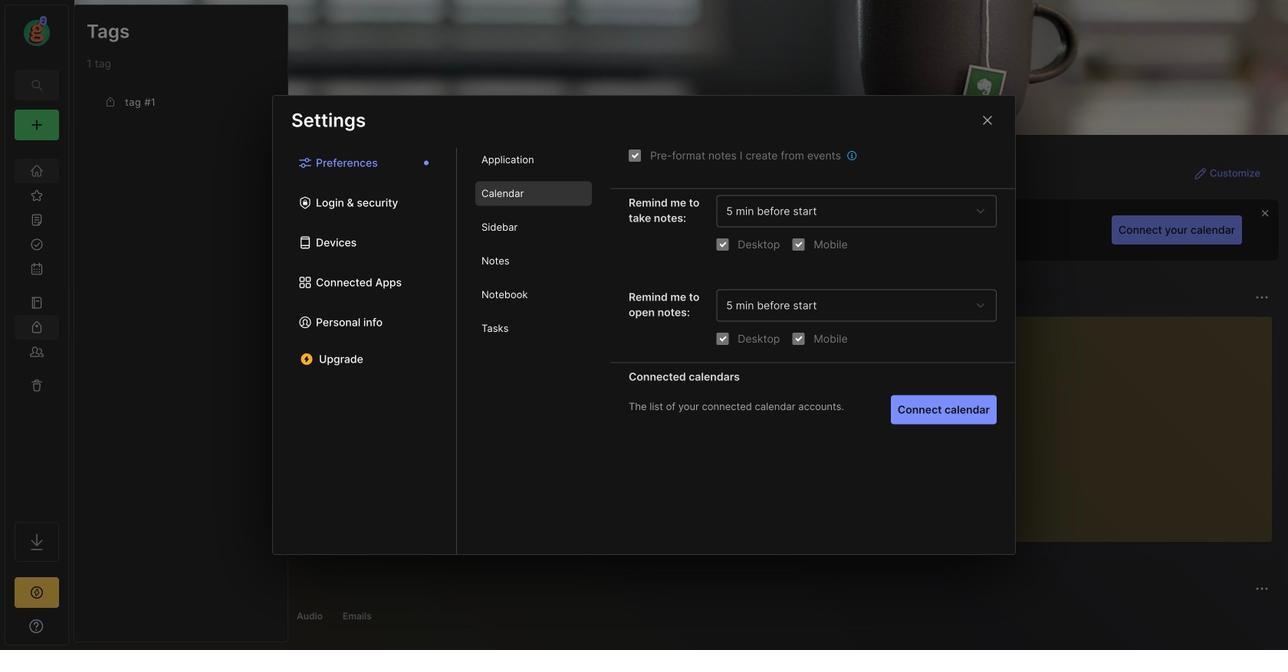 Task type: vqa. For each thing, say whether or not it's contained in the screenshot.
search field in the left of the page
no



Task type: locate. For each thing, give the bounding box(es) containing it.
close image
[[979, 111, 997, 130]]

tree
[[5, 150, 68, 509]]

upgrade image
[[28, 584, 46, 602]]

Start writing… text field
[[907, 317, 1272, 530]]

tab list
[[273, 148, 457, 555], [457, 148, 611, 555], [102, 607, 1267, 626]]

Remind me to take notes: text field
[[727, 205, 970, 218]]

tree inside main element
[[5, 150, 68, 509]]

tab
[[476, 148, 592, 172], [476, 181, 592, 206], [476, 215, 592, 240], [476, 249, 592, 273], [476, 283, 592, 307], [153, 316, 215, 334], [476, 316, 592, 341], [219, 607, 284, 626], [290, 607, 330, 626], [336, 607, 379, 626]]

None checkbox
[[629, 150, 641, 162], [717, 239, 729, 251], [629, 150, 641, 162], [717, 239, 729, 251]]

None checkbox
[[793, 239, 805, 251], [717, 333, 729, 345], [793, 333, 805, 345], [793, 239, 805, 251], [717, 333, 729, 345], [793, 333, 805, 345]]

Remind me to take notes: field
[[717, 195, 997, 227]]

row group
[[99, 344, 1289, 552]]

home image
[[29, 163, 44, 179]]



Task type: describe. For each thing, give the bounding box(es) containing it.
Remind me to open notes: text field
[[727, 299, 970, 312]]

Remind me to open notes: field
[[717, 290, 997, 322]]

edit search image
[[28, 76, 46, 94]]

main element
[[0, 0, 74, 650]]



